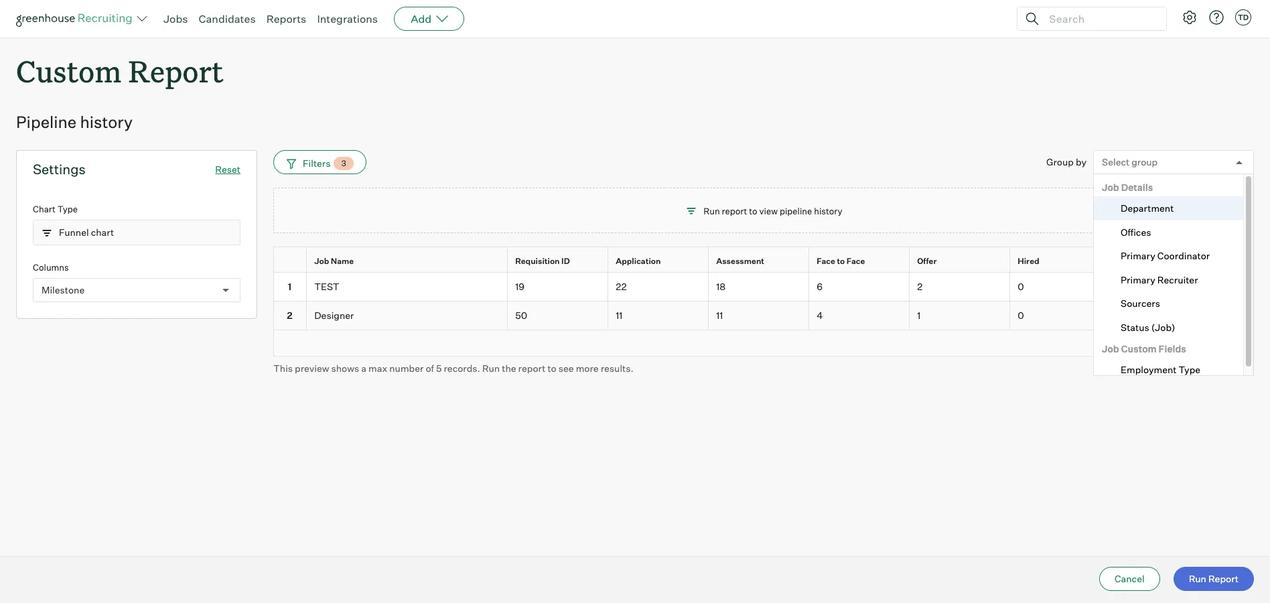 Task type: describe. For each thing, give the bounding box(es) containing it.
job name column header
[[307, 247, 511, 275]]

type for chart type
[[57, 204, 78, 215]]

chart type
[[33, 204, 78, 215]]

5
[[436, 362, 442, 374]]

run report to view pipeline history
[[704, 206, 843, 216]]

application
[[616, 256, 661, 266]]

job custom fields
[[1102, 343, 1187, 355]]

test
[[314, 281, 339, 292]]

add
[[411, 12, 432, 25]]

add button
[[394, 7, 465, 31]]

reset link
[[215, 164, 241, 175]]

requisition
[[515, 256, 560, 266]]

pipeline history
[[16, 112, 133, 132]]

this preview shows a max number of 5 records. run the report to see more results.
[[273, 362, 634, 374]]

the
[[502, 362, 516, 374]]

run for run report to view pipeline history
[[704, 206, 720, 216]]

settings
[[33, 161, 86, 178]]

(job)
[[1152, 321, 1176, 333]]

reports link
[[266, 12, 306, 25]]

job for job name
[[314, 256, 329, 266]]

to inside face to face column header
[[837, 256, 845, 266]]

employment type
[[1121, 364, 1201, 375]]

0 vertical spatial custom
[[16, 51, 121, 90]]

job for job details
[[1102, 182, 1120, 193]]

by
[[1076, 156, 1087, 168]]

assessment
[[716, 256, 765, 266]]

filters
[[303, 157, 331, 169]]

1 face from the left
[[817, 256, 836, 266]]

number
[[389, 362, 424, 374]]

requisition id
[[515, 256, 570, 266]]

of
[[426, 362, 434, 374]]

td
[[1238, 13, 1249, 22]]

pipeline
[[16, 112, 77, 132]]

status (job)
[[1121, 321, 1176, 333]]

group by
[[1047, 156, 1087, 168]]

row containing job name
[[273, 247, 1254, 275]]

row group containing 1
[[273, 273, 1254, 330]]

primary for primary recruiter
[[1121, 274, 1156, 285]]

type for employment type
[[1179, 364, 1201, 375]]

status
[[1121, 321, 1150, 333]]

integrations link
[[317, 12, 378, 25]]

0 vertical spatial history
[[80, 112, 133, 132]]

table containing 1
[[273, 247, 1254, 356]]

filter image
[[285, 158, 296, 169]]

row containing 2
[[273, 301, 1254, 330]]

22
[[616, 281, 627, 292]]

see
[[559, 362, 574, 374]]

candidates
[[199, 12, 256, 25]]

1 11 from the left
[[616, 310, 623, 321]]

a
[[361, 362, 367, 374]]

report for run report
[[1209, 573, 1239, 584]]

reports
[[266, 12, 306, 25]]

designer
[[314, 310, 354, 321]]

1 horizontal spatial report
[[722, 206, 747, 216]]

candidates link
[[199, 12, 256, 25]]

department
[[1121, 202, 1174, 214]]

hired
[[1018, 256, 1040, 266]]

more
[[576, 362, 599, 374]]

1 horizontal spatial 2
[[917, 281, 923, 292]]

job details
[[1102, 182, 1153, 193]]

offer
[[917, 256, 937, 266]]

employment
[[1121, 364, 1177, 375]]

job for job custom fields
[[1102, 343, 1120, 355]]



Task type: vqa. For each thing, say whether or not it's contained in the screenshot.
preview
yes



Task type: locate. For each thing, give the bounding box(es) containing it.
0 horizontal spatial type
[[57, 204, 78, 215]]

1 vertical spatial run
[[482, 362, 500, 374]]

row down 18
[[273, 301, 1254, 330]]

records.
[[444, 362, 480, 374]]

2 primary from the top
[[1121, 274, 1156, 285]]

1 horizontal spatial history
[[814, 206, 843, 216]]

group
[[1047, 156, 1074, 168]]

requisition id column header
[[508, 247, 611, 275]]

0 horizontal spatial 1
[[288, 281, 292, 292]]

2 row from the top
[[273, 273, 1254, 301]]

0 horizontal spatial run
[[482, 362, 500, 374]]

application column header
[[608, 247, 712, 275]]

column header
[[273, 247, 310, 275]]

custom up pipeline history
[[16, 51, 121, 90]]

custom
[[16, 51, 121, 90], [1122, 343, 1157, 355]]

0 vertical spatial job
[[1102, 182, 1120, 193]]

2 inside 'cell'
[[287, 310, 293, 321]]

2 down offer on the right top of page
[[917, 281, 923, 292]]

primary for primary coordinator
[[1121, 250, 1156, 261]]

columns
[[33, 262, 69, 273]]

face
[[817, 256, 836, 266], [847, 256, 865, 266]]

integrations
[[317, 12, 378, 25]]

row down assessment
[[273, 273, 1254, 301]]

1 0 from the top
[[1018, 281, 1024, 292]]

group
[[1132, 156, 1158, 168]]

fields
[[1159, 343, 1187, 355]]

configure image
[[1182, 9, 1198, 25]]

0 horizontal spatial face
[[817, 256, 836, 266]]

19
[[515, 281, 525, 292]]

0 horizontal spatial 2
[[287, 310, 293, 321]]

0 vertical spatial to
[[749, 206, 758, 216]]

history right pipeline
[[814, 206, 843, 216]]

row containing 1
[[273, 273, 1254, 301]]

preview
[[295, 362, 329, 374]]

sourcers
[[1121, 298, 1161, 309]]

3 row from the top
[[273, 301, 1254, 330]]

report
[[128, 51, 224, 90], [1209, 573, 1239, 584]]

0 vertical spatial report
[[722, 206, 747, 216]]

1 vertical spatial 2
[[287, 310, 293, 321]]

1 vertical spatial to
[[837, 256, 845, 266]]

id
[[562, 256, 570, 266]]

greenhouse recruiting image
[[16, 11, 137, 27]]

run report
[[1189, 573, 1239, 584]]

0 for 1
[[1018, 310, 1024, 321]]

1 vertical spatial history
[[814, 206, 843, 216]]

2 down 1 cell
[[287, 310, 293, 321]]

1 horizontal spatial custom
[[1122, 343, 1157, 355]]

1 vertical spatial custom
[[1122, 343, 1157, 355]]

reset
[[215, 164, 241, 175]]

0 horizontal spatial to
[[548, 362, 557, 374]]

11 down 22 at left
[[616, 310, 623, 321]]

view
[[759, 206, 778, 216]]

max
[[369, 362, 387, 374]]

0 vertical spatial type
[[57, 204, 78, 215]]

job name
[[314, 256, 354, 266]]

0 horizontal spatial report
[[518, 362, 546, 374]]

3
[[341, 158, 346, 168]]

assessment column header
[[709, 247, 812, 275]]

2 cell
[[273, 301, 307, 330]]

2 vertical spatial to
[[548, 362, 557, 374]]

row up 18
[[273, 247, 1254, 275]]

1 vertical spatial job
[[314, 256, 329, 266]]

1 vertical spatial report
[[518, 362, 546, 374]]

1 horizontal spatial to
[[749, 206, 758, 216]]

1 cell
[[273, 273, 307, 301]]

recruiter
[[1158, 274, 1199, 285]]

1 vertical spatial primary
[[1121, 274, 1156, 285]]

report left view
[[722, 206, 747, 216]]

run
[[704, 206, 720, 216], [482, 362, 500, 374], [1189, 573, 1207, 584]]

0 vertical spatial 2
[[917, 281, 923, 292]]

4
[[817, 310, 823, 321]]

run for run report
[[1189, 573, 1207, 584]]

0 for 2
[[1018, 281, 1024, 292]]

0 horizontal spatial history
[[80, 112, 133, 132]]

shows
[[331, 362, 359, 374]]

report for custom report
[[128, 51, 224, 90]]

0 vertical spatial report
[[128, 51, 224, 90]]

type right the chart
[[57, 204, 78, 215]]

1 horizontal spatial 1
[[917, 310, 921, 321]]

report inside run report button
[[1209, 573, 1239, 584]]

0 vertical spatial primary
[[1121, 250, 1156, 261]]

cancel
[[1115, 573, 1145, 584]]

1
[[288, 281, 292, 292], [917, 310, 921, 321]]

offices
[[1121, 226, 1152, 238]]

run report button
[[1174, 567, 1254, 591]]

11
[[616, 310, 623, 321], [716, 310, 723, 321]]

chart
[[33, 204, 56, 215]]

select group
[[1102, 156, 1158, 168]]

offer column header
[[910, 247, 1013, 275]]

details
[[1122, 182, 1153, 193]]

11 down 18
[[716, 310, 723, 321]]

table
[[273, 247, 1254, 356]]

cancel button
[[1100, 567, 1160, 591]]

run inside button
[[1189, 573, 1207, 584]]

report right the
[[518, 362, 546, 374]]

2 vertical spatial job
[[1102, 343, 1120, 355]]

1 horizontal spatial 11
[[716, 310, 723, 321]]

0 vertical spatial 0
[[1018, 281, 1024, 292]]

primary down the offices
[[1121, 250, 1156, 261]]

custom report
[[16, 51, 224, 90]]

0 vertical spatial 1
[[288, 281, 292, 292]]

primary
[[1121, 250, 1156, 261], [1121, 274, 1156, 285]]

2
[[917, 281, 923, 292], [287, 310, 293, 321]]

1 primary from the top
[[1121, 250, 1156, 261]]

2 horizontal spatial to
[[837, 256, 845, 266]]

1 inside 1 cell
[[288, 281, 292, 292]]

2 0 from the top
[[1018, 310, 1024, 321]]

1 horizontal spatial run
[[704, 206, 720, 216]]

history down custom report
[[80, 112, 133, 132]]

0 horizontal spatial report
[[128, 51, 224, 90]]

0
[[1018, 281, 1024, 292], [1018, 310, 1024, 321]]

face to face
[[817, 256, 865, 266]]

custom down status
[[1122, 343, 1157, 355]]

row
[[273, 247, 1254, 275], [273, 273, 1254, 301], [273, 301, 1254, 330]]

coordinator
[[1158, 250, 1210, 261]]

row group
[[273, 273, 1254, 330]]

1 horizontal spatial report
[[1209, 573, 1239, 584]]

type
[[57, 204, 78, 215], [1179, 364, 1201, 375]]

18
[[716, 281, 726, 292]]

results.
[[601, 362, 634, 374]]

50
[[515, 310, 527, 321]]

td button
[[1236, 9, 1252, 25]]

2 face from the left
[[847, 256, 865, 266]]

6
[[817, 281, 823, 292]]

primary up the sourcers on the right of the page
[[1121, 274, 1156, 285]]

primary coordinator
[[1121, 250, 1210, 261]]

milestone
[[42, 284, 85, 295]]

2 11 from the left
[[716, 310, 723, 321]]

0 vertical spatial run
[[704, 206, 720, 216]]

1 vertical spatial 1
[[917, 310, 921, 321]]

1 row from the top
[[273, 247, 1254, 275]]

history
[[80, 112, 133, 132], [814, 206, 843, 216]]

job
[[1102, 182, 1120, 193], [314, 256, 329, 266], [1102, 343, 1120, 355]]

1 horizontal spatial type
[[1179, 364, 1201, 375]]

primary recruiter
[[1121, 274, 1199, 285]]

1 vertical spatial type
[[1179, 364, 1201, 375]]

name
[[331, 256, 354, 266]]

1 up 2 'cell'
[[288, 281, 292, 292]]

this
[[273, 362, 293, 374]]

Search text field
[[1046, 9, 1155, 28]]

0 horizontal spatial 11
[[616, 310, 623, 321]]

chart
[[91, 227, 114, 238]]

funnel
[[59, 227, 89, 238]]

type down fields
[[1179, 364, 1201, 375]]

funnel chart
[[59, 227, 114, 238]]

2 vertical spatial run
[[1189, 573, 1207, 584]]

0 horizontal spatial custom
[[16, 51, 121, 90]]

2 horizontal spatial run
[[1189, 573, 1207, 584]]

1 down offer on the right top of page
[[917, 310, 921, 321]]

1 vertical spatial report
[[1209, 573, 1239, 584]]

report
[[722, 206, 747, 216], [518, 362, 546, 374]]

jobs link
[[164, 12, 188, 25]]

1 vertical spatial 0
[[1018, 310, 1024, 321]]

face to face column header
[[809, 247, 913, 275]]

td button
[[1233, 7, 1254, 28]]

pipeline
[[780, 206, 812, 216]]

jobs
[[164, 12, 188, 25]]

select
[[1102, 156, 1130, 168]]

job inside column header
[[314, 256, 329, 266]]

1 horizontal spatial face
[[847, 256, 865, 266]]



